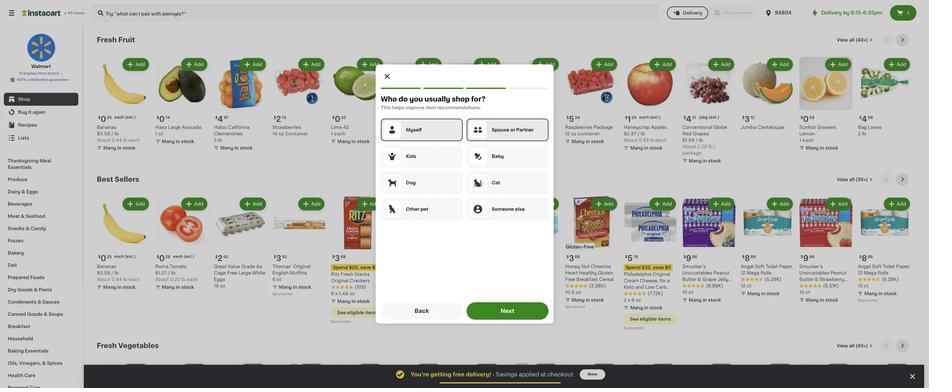 Task type: locate. For each thing, give the bounding box(es) containing it.
california for halos california clementines 3 lb
[[228, 125, 250, 129]]

prepared foods link
[[4, 272, 78, 284]]

2 10 ct from the left
[[799, 290, 810, 295]]

2 /pkg from the left
[[465, 115, 474, 119]]

1 view from the top
[[837, 38, 848, 42]]

2 up the great
[[218, 255, 223, 262]]

0 vertical spatial bananas
[[97, 125, 116, 129]]

1 horizontal spatial (5.29k)
[[882, 277, 899, 282]]

halos california clementines 3 lb
[[214, 125, 250, 142]]

0 horizontal spatial $5
[[372, 265, 378, 270]]

0 horizontal spatial see eligible items
[[337, 311, 378, 315]]

walmart
[[31, 64, 51, 69]]

0 vertical spatial view
[[837, 38, 848, 42]]

sponsored badge image
[[272, 292, 292, 296], [858, 299, 877, 303], [565, 305, 585, 309], [331, 320, 350, 324], [624, 327, 643, 330]]

3 inside halos california clementines 3 lb
[[214, 138, 217, 142]]

2 down lemons
[[507, 138, 509, 142]]

5 left 76
[[628, 255, 633, 262]]

breakfast link
[[4, 321, 78, 333]]

buy
[[18, 110, 27, 114]]

see for 3
[[337, 311, 346, 315]]

1 vertical spatial large
[[238, 271, 251, 275]]

1 butter from the left
[[682, 277, 696, 282]]

1 9 from the left
[[686, 255, 691, 262]]

0 horizontal spatial save
[[360, 265, 371, 270]]

2 view all (40+) from the top
[[837, 344, 868, 348]]

more
[[588, 373, 597, 376]]

$ 5 34
[[566, 115, 580, 123]]

and
[[635, 285, 644, 290]]

1 (40+) from the top
[[856, 38, 868, 42]]

1 vertical spatial see
[[630, 317, 639, 322]]

sandwich inside smucker's uncrustables peanut butter & strawberry jam sandwich
[[810, 284, 832, 288]]

original
[[293, 264, 311, 269], [653, 272, 670, 277], [331, 279, 349, 283]]

2 butter from the left
[[799, 277, 814, 282]]

you're getting free delivery!
[[411, 372, 491, 377]]

12 ct right (9.99k)
[[741, 284, 751, 288]]

1 vertical spatial free
[[227, 271, 237, 275]]

large down the grade
[[238, 271, 251, 275]]

1 mega from the left
[[747, 271, 759, 275]]

&
[[21, 190, 25, 194], [21, 214, 25, 219], [26, 226, 29, 231], [698, 277, 701, 282], [815, 277, 818, 282], [34, 288, 38, 292], [38, 300, 41, 304], [44, 312, 47, 317], [42, 361, 46, 366]]

sandwich for strawberry
[[810, 284, 832, 288]]

back
[[414, 309, 429, 314]]

$ inside $ 0 25
[[98, 255, 101, 259]]

2 horizontal spatial 5
[[628, 255, 633, 262]]

2 bananas $0.58 / lb about 0.44 lb each from the top
[[97, 264, 140, 282]]

oz inside the great value grade aa cage free large white eggs 18 oz
[[220, 284, 225, 288]]

/pkg (est.) inside $4.81 per package (estimated) element
[[465, 115, 485, 119]]

california right 'premium'
[[528, 125, 550, 129]]

package down 2.28
[[682, 151, 702, 155]]

delivery by 6:15-6:35pm
[[821, 10, 882, 15]]

0.44
[[112, 138, 122, 142], [112, 277, 122, 282]]

1 horizontal spatial 9
[[803, 255, 808, 262]]

1 horizontal spatial $5
[[665, 265, 671, 270]]

& inside 'link'
[[34, 288, 38, 292]]

$ 9 96 for smucker's uncrustables peanut butter & strawberry jam sandwich
[[801, 255, 814, 262]]

buy it again
[[18, 110, 45, 114]]

10 for smucker's uncrustables peanut butter & grape jelly sandwich
[[682, 290, 687, 295]]

1 $1.98 from the left
[[448, 138, 460, 142]]

4 left the 51 at the top of page
[[686, 115, 691, 123]]

1 horizontal spatial spend
[[626, 265, 641, 270]]

lime 42 1 each
[[331, 125, 349, 136]]

0 horizontal spatial smucker's
[[682, 264, 706, 269]]

lists
[[18, 136, 29, 140]]

1 horizontal spatial angel soft toilet paper, 12 mega rolls
[[858, 264, 910, 275]]

25 inside $ 0 25
[[107, 255, 112, 259]]

see eligible items down (7.72k)
[[630, 317, 671, 322]]

1 horizontal spatial california
[[528, 125, 550, 129]]

halos
[[214, 125, 227, 129]]

peanut up strawberry
[[831, 271, 847, 275]]

1 red from the left
[[389, 131, 399, 136]]

2 california from the left
[[528, 125, 550, 129]]

$1.98 down green
[[448, 138, 460, 142]]

dry goods & pasta link
[[4, 284, 78, 296]]

/pkg inside $4.51 per package (estimated) element
[[699, 115, 708, 119]]

1 horizontal spatial see eligible items button
[[624, 314, 677, 325]]

2 grapes from the left
[[448, 131, 465, 136]]

smucker's
[[682, 264, 706, 269], [799, 264, 823, 269]]

1 /pkg (est.) from the left
[[407, 115, 427, 119]]

1 rolls from the left
[[761, 271, 772, 275]]

in inside green seedless grapes bag $1.98 / lb about 2.43 lb / package many in stock
[[469, 159, 473, 163]]

/pkg for $ 4 81
[[465, 115, 474, 119]]

1 /pkg from the left
[[407, 115, 416, 119]]

0 horizontal spatial eligible
[[347, 311, 364, 315]]

1 item carousel region from the top
[[97, 34, 911, 168]]

main content
[[84, 26, 924, 388]]

instacart logo image
[[22, 9, 61, 17]]

0 vertical spatial goods
[[17, 288, 33, 292]]

breakfast down healthy
[[576, 277, 598, 282]]

bag down $ 4 98
[[858, 125, 867, 129]]

fresh for fresh fruit
[[97, 36, 117, 43]]

96 up smucker's uncrustables peanut butter & strawberry jam sandwich
[[809, 255, 814, 259]]

1 vertical spatial items
[[658, 317, 671, 322]]

0
[[101, 115, 106, 123], [335, 115, 340, 123], [159, 115, 165, 123], [803, 115, 809, 123], [101, 255, 106, 262], [159, 255, 165, 262]]

1 10 ct from the left
[[682, 290, 693, 295]]

(est.) for $ 4 81
[[475, 115, 485, 119]]

1 inside "lime 42 1 each"
[[331, 131, 333, 136]]

other
[[406, 207, 419, 212]]

uncrustables inside smucker's uncrustables peanut butter & strawberry jam sandwich
[[799, 271, 829, 275]]

add your shopping preferences element
[[376, 64, 554, 324]]

2 0.44 from the top
[[112, 277, 122, 282]]

butter inside smucker's uncrustables peanut butter & strawberry jam sandwich
[[799, 277, 814, 282]]

1 horizontal spatial 10
[[799, 290, 804, 295]]

save right $32,
[[653, 265, 664, 270]]

$ 9 96 up smucker's uncrustables peanut butter & strawberry jam sandwich
[[801, 255, 814, 262]]

$ inside $ 2 72
[[274, 116, 276, 119]]

meal
[[40, 159, 51, 163]]

/pkg (est.) right the 51 at the top of page
[[699, 115, 719, 119]]

1 $ 8 86 from the left
[[742, 255, 756, 262]]

4 for $ 4 97
[[218, 115, 223, 123]]

$0.25 each (estimated) element
[[97, 113, 150, 124], [97, 252, 150, 264]]

seedless down $4.81 per package (estimated) element
[[463, 125, 484, 129]]

see eligible items button down 1.48
[[331, 307, 384, 318]]

white
[[252, 271, 265, 275]]

2 left the 72 at the left
[[276, 115, 281, 123]]

$0.28 each (estimated) element
[[155, 252, 209, 264]]

1 inside button
[[907, 11, 909, 15]]

1 horizontal spatial red
[[682, 131, 691, 136]]

goods inside 'link'
[[17, 288, 33, 292]]

0 horizontal spatial mega
[[747, 271, 759, 275]]

each (est.) up apples
[[639, 115, 661, 119]]

8 x 1.48 oz
[[331, 292, 355, 296]]

free down the heart
[[565, 277, 575, 282]]

grapes inside sun harvest seedless red grapes $2.18 / lb about 2.4 lb / package
[[400, 131, 416, 136]]

0 horizontal spatial free
[[227, 271, 237, 275]]

2 (5.29k) from the left
[[882, 277, 899, 282]]

0 vertical spatial view all (40+)
[[837, 38, 868, 42]]

1 vertical spatial bananas
[[97, 264, 116, 269]]

2 soft from the left
[[872, 264, 882, 269]]

3 /pkg (est.) from the left
[[699, 115, 719, 119]]

about inside sun harvest seedless red grapes $2.18 / lb about 2.4 lb / package
[[389, 144, 403, 149]]

oz down lifestyle
[[636, 298, 641, 303]]

1 horizontal spatial original
[[331, 279, 349, 283]]

sandwich for grape
[[682, 284, 704, 288]]

all for 8
[[849, 177, 854, 182]]

2 smucker's from the left
[[799, 264, 823, 269]]

1 0.44 from the top
[[112, 138, 122, 142]]

1 smucker's from the left
[[682, 264, 706, 269]]

0 vertical spatial item carousel region
[[97, 34, 911, 168]]

2 (40+) from the top
[[856, 344, 868, 348]]

save for 5
[[653, 265, 664, 270]]

2 12 ct from the left
[[858, 284, 869, 288]]

peanut for strawberry
[[831, 271, 847, 275]]

bananas down $ 0 25 each (est.)
[[97, 125, 116, 129]]

in inside product group
[[644, 146, 648, 150]]

1 96 from the left
[[692, 255, 697, 259]]

0.44 down $ 0 25
[[112, 277, 122, 282]]

0 vertical spatial breakfast
[[576, 277, 598, 282]]

spend for 5
[[626, 265, 641, 270]]

0 horizontal spatial angel
[[741, 264, 754, 269]]

4 4 from the left
[[862, 115, 867, 123]]

1 horizontal spatial mega
[[864, 271, 876, 275]]

0 for $ 0 25
[[101, 255, 106, 262]]

$ inside $ 0 58
[[801, 116, 803, 119]]

best sellers
[[97, 176, 139, 183]]

1 $0.25 each (estimated) element from the top
[[97, 113, 150, 124]]

/pkg (est.) right 81
[[465, 115, 485, 119]]

(est.) inside $4.81 per package (estimated) element
[[475, 115, 485, 119]]

1 sandwich from the left
[[682, 284, 704, 288]]

$0.58 down $ 0 25
[[97, 271, 110, 275]]

view all (30+)
[[837, 177, 868, 182]]

1 horizontal spatial $ 3 92
[[508, 115, 521, 123]]

at
[[541, 372, 546, 377]]

$ 4 51
[[684, 115, 696, 123]]

3 item carousel region from the top
[[97, 340, 911, 388]]

view
[[837, 38, 848, 42], [837, 177, 848, 182], [837, 344, 848, 348]]

0 horizontal spatial package
[[421, 144, 440, 149]]

(est.) inside $ 0 25 each (est.)
[[125, 115, 136, 119]]

0 vertical spatial all
[[849, 38, 854, 42]]

package inside "conventional globe red grapes $1.98 / lb about 2.28 lb / package"
[[682, 151, 702, 155]]

92 for premium california lemons
[[516, 116, 521, 119]]

5 left the 34
[[569, 115, 574, 123]]

recipes
[[18, 123, 37, 127]]

0 horizontal spatial butter
[[682, 277, 696, 282]]

1 horizontal spatial seedless
[[463, 125, 484, 129]]

all inside view all (30+) 'popup button'
[[849, 177, 854, 182]]

see down 2 x 8 oz
[[630, 317, 639, 322]]

smucker's for smucker's uncrustables peanut butter & strawberry jam sandwich
[[799, 264, 823, 269]]

delivery for delivery
[[683, 11, 702, 15]]

3 4 from the left
[[686, 115, 691, 123]]

view for 8
[[837, 177, 848, 182]]

eligible for 5
[[640, 317, 657, 322]]

red down conventional
[[682, 131, 691, 136]]

1 horizontal spatial delivery
[[821, 10, 842, 15]]

large inside the great value grade aa cage free large white eggs 18 oz
[[238, 271, 251, 275]]

delivery inside button
[[683, 11, 702, 15]]

None search field
[[92, 4, 658, 22]]

2 view from the top
[[837, 177, 848, 182]]

package inside sun harvest seedless red grapes $2.18 / lb about 2.4 lb / package
[[421, 144, 440, 149]]

1 horizontal spatial 96
[[809, 255, 814, 259]]

1 vertical spatial item carousel region
[[97, 173, 911, 334]]

seedless down $5.23 per package (estimated) element
[[418, 125, 439, 129]]

fresh down $20,
[[341, 272, 353, 277]]

10
[[682, 290, 687, 295], [799, 290, 804, 295]]

sandwich inside smucker's uncrustables peanut butter & grape jelly sandwich
[[682, 284, 704, 288]]

foods
[[30, 275, 45, 280]]

items for 5
[[658, 317, 671, 322]]

0 horizontal spatial sandwich
[[682, 284, 704, 288]]

about left 2.43
[[448, 144, 462, 149]]

/pkg right the 51 at the top of page
[[699, 115, 708, 119]]

oz down raspberries
[[571, 131, 576, 136]]

sandwich down grape
[[682, 284, 704, 288]]

$1.98 down conventional
[[682, 138, 695, 142]]

container
[[285, 131, 308, 136]]

about inside green seedless grapes bag $1.98 / lb about 2.43 lb / package many in stock
[[448, 144, 462, 149]]

2 vertical spatial view
[[837, 344, 848, 348]]

$1.98 inside green seedless grapes bag $1.98 / lb about 2.43 lb / package many in stock
[[448, 138, 460, 142]]

1 bananas from the top
[[97, 125, 116, 129]]

cheerios
[[591, 264, 611, 269]]

1 horizontal spatial /pkg (est.)
[[465, 115, 485, 119]]

1 4 from the left
[[218, 115, 223, 123]]

2 horizontal spatial /pkg
[[699, 115, 708, 119]]

2 paper, from the left
[[896, 264, 910, 269]]

0 horizontal spatial toilet
[[766, 264, 778, 269]]

(40+) for vegetables
[[856, 344, 868, 348]]

1 vertical spatial view all (40+)
[[837, 344, 868, 348]]

3 for spend $20, save $5
[[335, 255, 340, 262]]

1 seedless from the left
[[418, 125, 439, 129]]

0 horizontal spatial rolls
[[761, 271, 772, 275]]

1 vertical spatial see eligible items
[[630, 317, 671, 322]]

$ 0 28
[[157, 255, 170, 262]]

0 horizontal spatial 12 ct
[[741, 284, 751, 288]]

1 vertical spatial view
[[837, 177, 848, 182]]

18
[[214, 284, 219, 288]]

12
[[750, 116, 754, 119], [565, 131, 570, 136], [741, 271, 745, 275], [858, 271, 863, 275], [741, 284, 746, 288], [858, 284, 863, 288]]

0 horizontal spatial california
[[228, 125, 250, 129]]

item carousel region
[[97, 34, 911, 168], [97, 173, 911, 334], [97, 340, 911, 388]]

92
[[516, 116, 521, 119], [282, 255, 287, 259]]

eggs inside the great value grade aa cage free large white eggs 18 oz
[[214, 277, 225, 282]]

2 uncrustables from the left
[[799, 271, 829, 275]]

1 vertical spatial 42
[[223, 255, 228, 259]]

red down the sun
[[389, 131, 399, 136]]

buy it again link
[[4, 106, 78, 119]]

oz inside "raspberries package 12 oz container"
[[571, 131, 576, 136]]

0 horizontal spatial see eligible items button
[[331, 307, 384, 318]]

$5 for 5
[[665, 265, 671, 270]]

/pkg (est.) for $ 4 51
[[699, 115, 719, 119]]

10 ct for smucker's uncrustables peanut butter & grape jelly sandwich
[[682, 290, 693, 295]]

$ 9 96 up smucker's uncrustables peanut butter & grape jelly sandwich
[[684, 255, 697, 262]]

0.44 down $ 0 25 each (est.)
[[112, 138, 122, 142]]

96
[[692, 255, 697, 259], [809, 255, 814, 259]]

0 horizontal spatial $ 9 96
[[684, 255, 697, 262]]

back button
[[381, 302, 463, 320]]

(est.) inside $5.23 per package (estimated) element
[[416, 115, 427, 119]]

1 vertical spatial $0.58
[[97, 271, 110, 275]]

seedless inside sun harvest seedless red grapes $2.18 / lb about 2.4 lb / package
[[418, 125, 439, 129]]

grapes down green
[[448, 131, 465, 136]]

about down the $1.27
[[155, 277, 169, 282]]

about down $2.87
[[624, 138, 637, 142]]

1 view all (40+) button from the top
[[834, 34, 875, 46]]

$ inside $ 4 51
[[684, 116, 686, 119]]

fresh left vegetables
[[97, 343, 117, 349]]

1 horizontal spatial eggs
[[214, 277, 225, 282]]

0 horizontal spatial $1.98
[[448, 138, 460, 142]]

4 for $ 4 81
[[452, 115, 457, 123]]

$1.98 inside "conventional globe red grapes $1.98 / lb about 2.28 lb / package"
[[682, 138, 695, 142]]

0 horizontal spatial /pkg (est.)
[[407, 115, 427, 119]]

bananas for 4
[[97, 125, 116, 129]]

/pkg (est.) inside $5.23 per package (estimated) element
[[407, 115, 427, 119]]

& left strawberry
[[815, 277, 818, 282]]

•
[[493, 372, 495, 377]]

see down 8 x 1.48 oz
[[337, 311, 346, 315]]

2 spend from the left
[[626, 265, 641, 270]]

save
[[360, 265, 371, 270], [653, 265, 664, 270]]

dry
[[8, 288, 16, 292]]

jam
[[799, 284, 809, 288]]

fresh left fruit
[[97, 36, 117, 43]]

bag
[[516, 138, 525, 142]]

globe
[[713, 125, 727, 129]]

product group
[[97, 57, 150, 152], [155, 57, 209, 146], [214, 57, 267, 152], [272, 57, 326, 137], [331, 57, 384, 146], [389, 57, 443, 159], [448, 57, 501, 165], [507, 57, 560, 143], [565, 57, 619, 146], [624, 57, 677, 152], [682, 57, 736, 165], [741, 57, 794, 130], [799, 57, 853, 152], [858, 57, 911, 137], [97, 196, 150, 292], [155, 196, 209, 292], [214, 196, 267, 289], [272, 196, 326, 298], [331, 196, 384, 325], [389, 196, 443, 298], [448, 196, 501, 292], [507, 196, 560, 283], [565, 196, 619, 311], [624, 196, 677, 332], [682, 196, 736, 305], [741, 196, 794, 298], [799, 196, 853, 305], [858, 196, 911, 304], [97, 363, 150, 388], [155, 363, 209, 388], [214, 363, 267, 388], [272, 363, 326, 388], [331, 363, 384, 388], [389, 363, 443, 388], [448, 363, 501, 388], [507, 363, 560, 388], [565, 363, 619, 388], [624, 363, 677, 388], [682, 363, 736, 388], [741, 363, 794, 388], [799, 363, 853, 388], [858, 363, 911, 388]]

2 vertical spatial original
[[331, 279, 349, 283]]

2 peanut from the left
[[831, 271, 847, 275]]

about inside "conventional globe red grapes $1.98 / lb about 2.28 lb / package"
[[682, 144, 696, 149]]

soft
[[755, 264, 764, 269], [872, 264, 882, 269]]

essentials up oils, vinegars, & spices
[[25, 349, 49, 353]]

original up muffins
[[293, 264, 311, 269]]

2 9 from the left
[[803, 255, 808, 262]]

rolls
[[761, 271, 772, 275], [878, 271, 889, 275]]

prepared
[[8, 275, 29, 280]]

smucker's for smucker's uncrustables peanut butter & grape jelly sandwich
[[682, 264, 706, 269]]

(105)
[[355, 285, 366, 290]]

1 bananas $0.58 / lb about 0.44 lb each from the top
[[97, 125, 140, 142]]

see eligible items button down (7.72k)
[[624, 314, 677, 325]]

each inside 'sunkist growers lemon 1 each'
[[802, 138, 814, 142]]

/pkg for $ 4 51
[[699, 115, 708, 119]]

1 horizontal spatial rolls
[[878, 271, 889, 275]]

beverages link
[[4, 198, 78, 210]]

0 vertical spatial $ 3 92
[[508, 115, 521, 123]]

2 all from the top
[[849, 177, 854, 182]]

2 vertical spatial fresh
[[97, 343, 117, 349]]

free
[[453, 372, 465, 377]]

$1.24 each (estimated) element
[[624, 113, 677, 124]]

1 horizontal spatial save
[[653, 265, 664, 270]]

original up for
[[653, 272, 670, 277]]

0 horizontal spatial red
[[389, 131, 399, 136]]

2 save from the left
[[653, 265, 664, 270]]

0.44 for 4
[[112, 138, 122, 142]]

2 $ 9 96 from the left
[[801, 255, 814, 262]]

grapes down harvest
[[400, 131, 416, 136]]

california for premium california lemons 2 lb bag
[[528, 125, 550, 129]]

1 uncrustables from the left
[[682, 271, 712, 275]]

1 vertical spatial breakfast
[[8, 324, 30, 329]]

1 grapes from the left
[[400, 131, 416, 136]]

3 left 88 at the bottom left of the page
[[335, 255, 340, 262]]

$0.58 down $ 0 25 each (est.)
[[97, 131, 110, 136]]

x left 1.48
[[335, 292, 338, 296]]

2 view all (40+) button from the top
[[834, 340, 875, 353]]

0 horizontal spatial bag
[[466, 131, 475, 136]]

smucker's up 'jam'
[[799, 264, 823, 269]]

2 /pkg (est.) from the left
[[465, 115, 485, 119]]

1 horizontal spatial see
[[630, 317, 639, 322]]

eligible down 2 x 8 oz
[[640, 317, 657, 322]]

1 horizontal spatial each (est.)
[[173, 255, 194, 259]]

1 10 from the left
[[682, 290, 687, 295]]

hass
[[155, 125, 167, 129]]

6:15-
[[851, 10, 863, 15]]

1 25 from the top
[[107, 116, 112, 119]]

0 vertical spatial see
[[337, 311, 346, 315]]

25 for $ 0 25
[[107, 255, 112, 259]]

3 left 68
[[569, 255, 574, 262]]

for
[[660, 279, 666, 283]]

10 down 'jam'
[[799, 290, 804, 295]]

25 for $ 0 25 each (est.)
[[107, 116, 112, 119]]

1 california from the left
[[228, 125, 250, 129]]

spend for 3
[[333, 265, 348, 270]]

1 $5 from the left
[[372, 265, 378, 270]]

$0.58 for 2
[[97, 271, 110, 275]]

1 horizontal spatial $ 9 96
[[801, 255, 814, 262]]

2 $1.98 from the left
[[682, 138, 695, 142]]

9 up smucker's uncrustables peanut butter & strawberry jam sandwich
[[803, 255, 808, 262]]

2 mega from the left
[[864, 271, 876, 275]]

$5 right $20,
[[372, 265, 378, 270]]

$4.81 per package (estimated) element
[[448, 113, 501, 124]]

canned goods & soups link
[[4, 308, 78, 321]]

1 horizontal spatial sandwich
[[810, 284, 832, 288]]

$5 up a
[[665, 265, 671, 270]]

low
[[645, 285, 654, 290]]

1 $0.58 from the top
[[97, 131, 110, 136]]

0 vertical spatial large
[[168, 125, 181, 129]]

sandwich
[[682, 284, 704, 288], [810, 284, 832, 288]]

grapes inside green seedless grapes bag $1.98 / lb about 2.43 lb / package many in stock
[[448, 131, 465, 136]]

2 seedless from the left
[[463, 125, 484, 129]]

3 /pkg from the left
[[699, 115, 708, 119]]

package inside green seedless grapes bag $1.98 / lb about 2.43 lb / package many in stock
[[448, 151, 467, 155]]

2 sandwich from the left
[[810, 284, 832, 288]]

/pkg (est.) for $ 4 81
[[465, 115, 485, 119]]

1 horizontal spatial items
[[658, 317, 671, 322]]

guarantee
[[50, 78, 68, 82]]

peanut inside smucker's uncrustables peanut butter & grape jelly sandwich
[[713, 271, 729, 275]]

sandwich down strawberry
[[810, 284, 832, 288]]

0 horizontal spatial 5
[[393, 115, 398, 123]]

each (est.) inside $0.28 each (estimated) element
[[173, 255, 194, 259]]

butter inside smucker's uncrustables peanut butter & grape jelly sandwich
[[682, 277, 696, 282]]

1 horizontal spatial 42
[[343, 125, 349, 129]]

23
[[399, 116, 404, 119]]

/ right the $1.27
[[168, 271, 170, 275]]

lb inside bag limes 2 lb
[[862, 131, 866, 136]]

gluten
[[598, 271, 613, 275]]

angel soft toilet paper, 12 mega rolls
[[741, 264, 793, 275], [858, 264, 910, 275]]

product group containing 1
[[624, 57, 677, 152]]

2 bananas from the top
[[97, 264, 116, 269]]

0 horizontal spatial 96
[[692, 255, 697, 259]]

lb inside halos california clementines 3 lb
[[218, 138, 222, 142]]

1 horizontal spatial angel
[[858, 264, 871, 269]]

1 peanut from the left
[[713, 271, 729, 275]]

thanksgiving meal essentials link
[[4, 155, 78, 173]]

/ down honeycrisp
[[638, 131, 640, 136]]

0 horizontal spatial breakfast
[[8, 324, 30, 329]]

it
[[28, 110, 31, 114]]

2 red from the left
[[682, 131, 691, 136]]

honey nut cheerios heart healthy gluten free breakfast cereal
[[565, 264, 614, 282]]

0 horizontal spatial 10
[[682, 290, 687, 295]]

2 $5 from the left
[[665, 265, 671, 270]]

smucker's inside smucker's uncrustables peanut butter & grape jelly sandwich
[[682, 264, 706, 269]]

california inside halos california clementines 3 lb
[[228, 125, 250, 129]]

bakery
[[8, 251, 24, 255]]

1 all from the top
[[849, 38, 854, 42]]

view all (30+) button
[[834, 173, 875, 186]]

1 spend from the left
[[333, 265, 348, 270]]

0 vertical spatial items
[[365, 311, 378, 315]]

1 save from the left
[[360, 265, 371, 270]]

/pkg inside $4.81 per package (estimated) element
[[465, 115, 474, 119]]

0 horizontal spatial $ 8 86
[[742, 255, 756, 262]]

eggs down produce "link"
[[26, 190, 38, 194]]

view all (40+)
[[837, 38, 868, 42], [837, 344, 868, 348]]

12 inside '$ 3 12'
[[750, 116, 754, 119]]

each inside roma tomato $1.27 / lb about 0.22 lb each
[[187, 277, 198, 282]]

(est.) for $ 4 51
[[709, 115, 719, 119]]

25 inside $ 0 25 each (est.)
[[107, 116, 112, 119]]

3 up thomas'
[[276, 255, 281, 262]]

$5 for 3
[[372, 265, 378, 270]]

2 horizontal spatial /pkg (est.)
[[699, 115, 719, 119]]

10 ct down 'jam'
[[799, 290, 810, 295]]

0 horizontal spatial uncrustables
[[682, 271, 712, 275]]

10 ct down smucker's uncrustables peanut butter & grape jelly sandwich
[[682, 290, 693, 295]]

free down value
[[227, 271, 237, 275]]

1 horizontal spatial x
[[628, 298, 630, 303]]

peanut inside smucker's uncrustables peanut butter & strawberry jam sandwich
[[831, 271, 847, 275]]

3 grapes from the left
[[693, 131, 709, 136]]

2 vertical spatial free
[[565, 277, 575, 282]]

2 $0.25 each (estimated) element from the top
[[97, 252, 150, 264]]

thanksgiving meal essentials
[[8, 159, 51, 170]]

2 25 from the top
[[107, 255, 112, 259]]

2 horizontal spatial free
[[584, 245, 594, 249]]

items down (7.72k)
[[658, 317, 671, 322]]

92 up 'premium'
[[516, 116, 521, 119]]

(est.) inside $0.28 each (estimated) element
[[184, 255, 194, 259]]

x for 5
[[628, 298, 630, 303]]

about down $ 0 25 each (est.)
[[97, 138, 111, 142]]

★★★★★
[[741, 277, 763, 282], [741, 277, 763, 282], [858, 277, 880, 282], [858, 277, 880, 282], [565, 284, 588, 288], [565, 284, 588, 288], [682, 284, 705, 288], [682, 284, 705, 288], [799, 284, 822, 288], [799, 284, 822, 288], [331, 285, 354, 290], [331, 285, 354, 290], [624, 292, 646, 296], [624, 292, 646, 296]]

0 for $ 0 74
[[159, 115, 165, 123]]

1 view all (40+) from the top
[[837, 38, 868, 42]]

96 for smucker's uncrustables peanut butter & grape jelly sandwich
[[692, 255, 697, 259]]

$ 3 92 for thomas' original english muffins
[[274, 255, 287, 262]]

partner
[[516, 128, 533, 132]]

butter up 'jam'
[[799, 277, 814, 282]]

roma
[[155, 264, 169, 269]]

save for 3
[[360, 265, 371, 270]]

0 horizontal spatial 86
[[751, 255, 756, 259]]

1 (5.29k) from the left
[[765, 277, 782, 282]]

0 vertical spatial $0.58
[[97, 131, 110, 136]]

about left 2.28
[[682, 144, 696, 149]]

original inside philadelphia original cream cheese, for a keto and low carb lifestyle
[[653, 272, 670, 277]]

2 96 from the left
[[809, 255, 814, 259]]

/pkg (est.) inside $4.51 per package (estimated) element
[[699, 115, 719, 119]]

uncrustables up grape
[[682, 271, 712, 275]]

each (est.) inside $1.24 each (estimated) element
[[639, 115, 661, 119]]

/
[[111, 131, 113, 136], [638, 131, 640, 136], [403, 138, 404, 142], [461, 138, 463, 142], [696, 138, 698, 142], [418, 144, 420, 149], [479, 144, 481, 149], [714, 144, 715, 149], [111, 271, 113, 275], [168, 271, 170, 275]]

spend $32, save $5
[[626, 265, 671, 270]]

3 view from the top
[[837, 344, 848, 348]]

1 vertical spatial eligible
[[640, 317, 657, 322]]

/pkg (est.) down "improve"
[[407, 115, 427, 119]]

spend up "ritz"
[[333, 265, 348, 270]]

(est.) for $ 5 23
[[416, 115, 427, 119]]

0 vertical spatial eligible
[[347, 311, 364, 315]]

2 horizontal spatial original
[[653, 272, 670, 277]]

spend $20, save $5
[[333, 265, 378, 270]]

(9.99k)
[[706, 284, 723, 288]]

peanut for grape
[[713, 271, 729, 275]]

10 down smucker's uncrustables peanut butter & grape jelly sandwich
[[682, 290, 687, 295]]

1 $ 9 96 from the left
[[684, 255, 697, 262]]

1 vertical spatial 0.44
[[112, 277, 122, 282]]

package for $ 4 81
[[448, 151, 467, 155]]

$ 3 92 up 'premium'
[[508, 115, 521, 123]]

items for 3
[[365, 311, 378, 315]]

(est.) inside $1.24 each (estimated) element
[[650, 115, 661, 119]]

butter for smucker's uncrustables peanut butter & strawberry jam sandwich
[[799, 277, 814, 282]]

2 4 from the left
[[452, 115, 457, 123]]

$4.51 per package (estimated) element
[[682, 113, 736, 124]]

view all (40+) for fresh vegetables
[[837, 344, 868, 348]]

0 horizontal spatial seedless
[[418, 125, 439, 129]]

oz inside the 'strawberries 16 oz container'
[[278, 131, 284, 136]]

/ inside roma tomato $1.27 / lb about 0.22 lb each
[[168, 271, 170, 275]]

0 horizontal spatial see
[[337, 311, 346, 315]]

& inside smucker's uncrustables peanut butter & strawberry jam sandwich
[[815, 277, 818, 282]]

oz right 16
[[278, 131, 284, 136]]

sponsored badge image for $ 3 92
[[272, 292, 292, 296]]

2 10 from the left
[[799, 290, 804, 295]]

9
[[686, 255, 691, 262], [803, 255, 808, 262]]

stock inside product group
[[650, 146, 663, 150]]

walmart logo image
[[27, 34, 55, 62]]

2 inside premium california lemons 2 lb bag
[[507, 138, 509, 142]]

$ 3 88
[[332, 255, 346, 262]]

1 horizontal spatial smucker's
[[799, 264, 823, 269]]

item carousel region containing fresh vegetables
[[97, 340, 911, 388]]

2 $0.58 from the top
[[97, 271, 110, 275]]

8
[[745, 255, 750, 262], [862, 255, 867, 262], [331, 292, 334, 296], [631, 298, 635, 303]]

$ 3 92 up thomas'
[[274, 255, 287, 262]]

1 horizontal spatial /pkg
[[465, 115, 474, 119]]

(40+)
[[856, 38, 868, 42], [856, 344, 868, 348]]

$ 0 25 each (est.)
[[98, 115, 136, 123]]

about down '$2.18'
[[389, 144, 403, 149]]

everyday store prices link
[[19, 71, 63, 76]]

package right 2.4
[[421, 144, 440, 149]]

package down 2.43
[[448, 151, 467, 155]]

grapes
[[400, 131, 416, 136], [448, 131, 465, 136], [693, 131, 709, 136]]

original inside thomas' original english muffins 6 ct
[[293, 264, 311, 269]]

4 left 81
[[452, 115, 457, 123]]

10 ct
[[682, 290, 693, 295], [799, 290, 810, 295]]

treatment tracker modal dialog
[[84, 365, 924, 388]]

see eligible items down 1.48
[[337, 311, 378, 315]]

& left pasta
[[34, 288, 38, 292]]

raspberries package 12 oz container
[[565, 125, 613, 136]]

2 horizontal spatial each (est.)
[[639, 115, 661, 119]]

3 for thomas' original english muffins
[[276, 255, 281, 262]]

view all (40+) button
[[834, 34, 875, 46], [834, 340, 875, 353]]

1 horizontal spatial $1.98
[[682, 138, 695, 142]]

package for $ 4 51
[[682, 151, 702, 155]]

cheese,
[[640, 279, 659, 283]]

0 horizontal spatial items
[[365, 311, 378, 315]]

grapes down conventional
[[693, 131, 709, 136]]

raspberries
[[565, 125, 592, 129]]

(est.) inside $4.51 per package (estimated) element
[[709, 115, 719, 119]]

0.44 for 2
[[112, 277, 122, 282]]

see eligible items for 3
[[337, 311, 378, 315]]



Task type: vqa. For each thing, say whether or not it's contained in the screenshot.
learn more button
no



Task type: describe. For each thing, give the bounding box(es) containing it.
green seedless grapes bag $1.98 / lb about 2.43 lb / package many in stock
[[448, 125, 487, 163]]

/pkg for $ 5 23
[[407, 115, 416, 119]]

74
[[165, 116, 170, 119]]

about inside roma tomato $1.27 / lb about 0.22 lb each
[[155, 277, 169, 282]]

0 for $ 0 25 each (est.)
[[101, 115, 106, 123]]

2 86 from the left
[[868, 255, 873, 259]]

$ inside $ 0 28
[[157, 255, 159, 259]]

42 inside "lime 42 1 each"
[[343, 125, 349, 129]]

many inside green seedless grapes bag $1.98 / lb about 2.43 lb / package many in stock
[[454, 159, 467, 163]]

original for cheese,
[[653, 272, 670, 277]]

by
[[843, 10, 850, 15]]

see eligible items button for 5
[[624, 314, 677, 325]]

$ inside the $ 3 68
[[566, 255, 569, 259]]

red inside sun harvest seedless red grapes $2.18 / lb about 2.4 lb / package
[[389, 131, 399, 136]]

3 for honey nut cheerios heart healthy gluten free breakfast cereal
[[569, 255, 574, 262]]

eligible for 3
[[347, 311, 364, 315]]

bag inside bag limes 2 lb
[[858, 125, 867, 129]]

$ inside $ 4 98
[[859, 116, 862, 119]]

shop
[[452, 96, 469, 103]]

1.48
[[339, 292, 348, 296]]

lime
[[331, 125, 342, 129]]

all for 4
[[849, 38, 854, 42]]

1 12 ct from the left
[[741, 284, 751, 288]]

0.43
[[639, 138, 649, 142]]

(30+)
[[856, 177, 868, 182]]

94804 button
[[764, 4, 803, 22]]

carb
[[656, 285, 667, 290]]

lb inside premium california lemons 2 lb bag
[[511, 138, 515, 142]]

sponsored badge image for $ 8 86
[[858, 299, 877, 303]]

/ down $ 0 25 each (est.)
[[111, 131, 113, 136]]

/ up 2.43
[[461, 138, 463, 142]]

goods for canned
[[27, 312, 43, 317]]

grapes inside "conventional globe red grapes $1.98 / lb about 2.28 lb / package"
[[693, 131, 709, 136]]

72
[[282, 116, 286, 119]]

recipes link
[[4, 119, 78, 132]]

bag inside green seedless grapes bag $1.98 / lb about 2.43 lb / package many in stock
[[466, 131, 475, 136]]

else
[[515, 207, 525, 212]]

& left spices
[[42, 361, 46, 366]]

fresh inside the ritz fresh stacks original crackers
[[341, 272, 353, 277]]

4 for $ 4 51
[[686, 115, 691, 123]]

uncrustables for strawberry
[[799, 271, 829, 275]]

$ inside $ 4 97
[[215, 116, 218, 119]]

100%
[[16, 78, 26, 82]]

keto
[[624, 285, 634, 290]]

5 for $ 5 34
[[569, 115, 574, 123]]

all
[[68, 11, 72, 15]]

3 for jumbo cantaloupe
[[745, 115, 750, 123]]

$0.25 each (estimated) element for 2
[[97, 252, 150, 264]]

baby
[[492, 154, 504, 159]]

seafood
[[26, 214, 45, 219]]

lifestyle
[[624, 292, 643, 296]]

1 inside 'sunkist growers lemon 1 each'
[[799, 138, 801, 142]]

stock inside green seedless grapes bag $1.98 / lb about 2.43 lb / package many in stock
[[474, 159, 487, 163]]

jumbo cantaloupe
[[741, 125, 784, 129]]

fresh for fresh vegetables
[[97, 343, 117, 349]]

1 inside product group
[[628, 115, 631, 123]]

harvest
[[399, 125, 417, 129]]

/ inside honeycrisp apples $2.87 / lb about 0.43 lb each
[[638, 131, 640, 136]]

add button inside product group
[[650, 59, 675, 70]]

3 for premium california lemons
[[510, 115, 516, 123]]

hass large avocado 1 ct
[[155, 125, 202, 136]]

free inside honey nut cheerios heart healthy gluten free breakfast cereal
[[565, 277, 575, 282]]

2.43
[[463, 144, 473, 149]]

0 vertical spatial free
[[584, 245, 594, 249]]

3 all from the top
[[849, 344, 854, 348]]

$32,
[[642, 265, 652, 270]]

care
[[24, 373, 35, 378]]

many inside product group
[[630, 146, 643, 150]]

you're
[[411, 372, 429, 377]]

0 horizontal spatial eggs
[[26, 190, 38, 194]]

$ inside $ 2 42
[[215, 255, 218, 259]]

(40+) for fruit
[[856, 38, 868, 42]]

5 for $ 5 76
[[628, 255, 633, 262]]

container
[[578, 131, 600, 136]]

$ inside $ 0 33
[[332, 116, 335, 119]]

$5.63 element
[[507, 252, 560, 264]]

(7.72k)
[[648, 292, 663, 296]]

24
[[631, 116, 637, 119]]

2 item carousel region from the top
[[97, 173, 911, 334]]

red inside "conventional globe red grapes $1.98 / lb about 2.28 lb / package"
[[682, 131, 691, 136]]

$ 3 12
[[742, 115, 754, 123]]

each (est.) for $ 0 28
[[173, 255, 194, 259]]

96 for smucker's uncrustables peanut butter & strawberry jam sandwich
[[809, 255, 814, 259]]

1 paper, from the left
[[779, 264, 793, 269]]

tomato
[[170, 264, 187, 269]]

51
[[692, 116, 696, 119]]

$5.23 per package (estimated) element
[[389, 113, 443, 124]]

1 angel soft toilet paper, 12 mega rolls from the left
[[741, 264, 793, 275]]

97
[[224, 116, 228, 119]]

94804
[[775, 10, 792, 15]]

9 for smucker's uncrustables peanut butter & grape jelly sandwich
[[686, 255, 691, 262]]

main content containing 0
[[84, 26, 924, 388]]

see for 5
[[630, 317, 639, 322]]

bananas for 2
[[97, 264, 116, 269]]

(est.) for $ 0 28
[[184, 255, 194, 259]]

& right the dairy
[[21, 190, 25, 194]]

dry goods & pasta
[[8, 288, 52, 292]]

fruit
[[118, 36, 135, 43]]

oz right 1.48
[[349, 292, 355, 296]]

1 inside hass large avocado 1 ct
[[155, 131, 157, 136]]

68
[[575, 255, 580, 259]]

about inside honeycrisp apples $2.87 / lb about 0.43 lb each
[[624, 138, 637, 142]]

pet
[[420, 207, 428, 212]]

view all (40+) button for fresh vegetables
[[834, 340, 875, 353]]

2 toilet from the left
[[883, 264, 895, 269]]

jumbo
[[741, 125, 757, 129]]

$ 3 68
[[566, 255, 580, 262]]

canned goods & soups
[[8, 312, 63, 317]]

conventional globe red grapes $1.98 / lb about 2.28 lb / package
[[682, 125, 727, 155]]

100% satisfaction guarantee
[[16, 78, 68, 82]]

1 soft from the left
[[755, 264, 764, 269]]

/ up 2.4
[[403, 138, 404, 142]]

/ up 2.28
[[696, 138, 698, 142]]

lemons
[[507, 131, 525, 136]]

10 ct for smucker's uncrustables peanut butter & strawberry jam sandwich
[[799, 290, 810, 295]]

2 angel soft toilet paper, 12 mega rolls from the left
[[858, 264, 910, 275]]

vegetables
[[118, 343, 159, 349]]

$1.27
[[155, 271, 167, 275]]

sponsored badge image for $ 3 68
[[565, 305, 585, 309]]

large inside hass large avocado 1 ct
[[168, 125, 181, 129]]

ct inside thomas' original english muffins 6 ct
[[277, 277, 281, 282]]

strawberry
[[819, 277, 844, 282]]

many in stock inside product group
[[630, 146, 663, 150]]

/ right 2.4
[[418, 144, 420, 149]]

$ 5 76
[[625, 255, 638, 262]]

view all (40+) button for fresh fruit
[[834, 34, 875, 46]]

& left sauces
[[38, 300, 41, 304]]

(est.) for $ 1 24
[[650, 115, 661, 119]]

health
[[8, 373, 23, 378]]

bananas $0.58 / lb about 0.44 lb each for 2
[[97, 264, 140, 282]]

service type group
[[667, 6, 757, 19]]

9 for smucker's uncrustables peanut butter & strawberry jam sandwich
[[803, 255, 808, 262]]

$ 0 74
[[157, 115, 170, 123]]

& right 'meat'
[[21, 214, 25, 219]]

frozen
[[8, 239, 23, 243]]

oz right 10.8
[[576, 290, 581, 295]]

great
[[214, 264, 227, 269]]

$ inside $ 0 74
[[157, 116, 159, 119]]

2 angel from the left
[[858, 264, 871, 269]]

2 inside bag limes 2 lb
[[858, 131, 861, 136]]

12 inside "raspberries package 12 oz container"
[[565, 131, 570, 136]]

soups
[[49, 312, 63, 317]]

view all (40+) for fresh fruit
[[837, 38, 868, 42]]

walmart link
[[27, 34, 55, 70]]

breakfast inside breakfast link
[[8, 324, 30, 329]]

delivery!
[[466, 372, 491, 377]]

$0.58 for 4
[[97, 131, 110, 136]]

$ 9 96 for smucker's uncrustables peanut butter & grape jelly sandwich
[[684, 255, 697, 262]]

/pkg (est.) for $ 5 23
[[407, 115, 427, 119]]

dairy
[[8, 190, 20, 194]]

everyday store prices
[[19, 72, 59, 75]]

2 rolls from the left
[[878, 271, 889, 275]]

butter for smucker's uncrustables peanut butter & grape jelly sandwich
[[682, 277, 696, 282]]

fresh vegetables
[[97, 343, 159, 349]]

free inside the great value grade aa cage free large white eggs 18 oz
[[227, 271, 237, 275]]

42 inside $ 2 42
[[223, 255, 228, 259]]

$ inside '$ 3 12'
[[742, 116, 745, 119]]

16
[[272, 131, 277, 136]]

92 for thomas' original english muffins
[[282, 255, 287, 259]]

bananas $0.58 / lb about 0.44 lb each for 4
[[97, 125, 140, 142]]

oils,
[[8, 361, 18, 366]]

each inside $ 0 25 each (est.)
[[114, 115, 124, 119]]

pasta
[[39, 288, 52, 292]]

$ inside $ 5 34
[[566, 116, 569, 119]]

each (est.) for $ 1 24
[[639, 115, 661, 119]]

goods for dry
[[17, 288, 33, 292]]

smucker's uncrustables peanut butter & strawberry jam sandwich
[[799, 264, 847, 288]]

produce link
[[4, 173, 78, 186]]

$ inside $ 0 25 each (est.)
[[98, 116, 101, 119]]

other pet
[[406, 207, 428, 212]]

10.8 oz
[[565, 290, 581, 295]]

0 for $ 0 58
[[803, 115, 809, 123]]

2 $ 8 86 from the left
[[859, 255, 873, 262]]

$ 4 97
[[215, 115, 228, 123]]

oils, vinegars, & spices link
[[4, 357, 78, 370]]

$ 0 58
[[801, 115, 815, 123]]

for?
[[471, 96, 485, 103]]

next button
[[466, 302, 548, 320]]

1 angel from the left
[[741, 264, 754, 269]]

$ inside the $ 4 81
[[449, 116, 452, 119]]

avocado
[[182, 125, 202, 129]]

who
[[381, 96, 397, 103]]

/ down $ 0 25
[[111, 271, 113, 275]]

ct inside hass large avocado 1 ct
[[158, 131, 163, 136]]

$ inside $ 3 88
[[332, 255, 335, 259]]

0 for $ 0 33
[[335, 115, 340, 123]]

/ right 2.43
[[479, 144, 481, 149]]

& inside smucker's uncrustables peanut butter & grape jelly sandwich
[[698, 277, 701, 282]]

improve
[[405, 105, 424, 110]]

2 down lifestyle
[[624, 298, 627, 303]]

delivery for delivery by 6:15-6:35pm
[[821, 10, 842, 15]]

getting
[[430, 372, 452, 377]]

see eligible items button for 3
[[331, 307, 384, 318]]

x for 3
[[335, 292, 338, 296]]

uncrustables for grape
[[682, 271, 712, 275]]

each inside honeycrisp apples $2.87 / lb about 0.43 lb each
[[655, 138, 666, 142]]

premium
[[507, 125, 527, 129]]

$ inside $ 1 24
[[625, 116, 628, 119]]

original inside the ritz fresh stacks original crackers
[[331, 279, 349, 283]]

$ inside $ 5 23
[[391, 116, 393, 119]]

2.4
[[404, 144, 411, 149]]

$1.98 for $ 4 81
[[448, 138, 460, 142]]

$0.25 each (estimated) element for 4
[[97, 113, 150, 124]]

essentials inside thanksgiving meal essentials
[[8, 165, 31, 170]]

each (est.) for $ 0 25
[[114, 255, 136, 259]]

usually
[[424, 96, 450, 103]]

$ 0 25
[[98, 255, 112, 262]]

each inside "lime 42 1 each"
[[334, 131, 345, 136]]

10 for smucker's uncrustables peanut butter & strawberry jam sandwich
[[799, 290, 804, 295]]

0 for $ 0 28
[[159, 255, 165, 262]]

or
[[510, 128, 515, 132]]

thomas'
[[272, 264, 292, 269]]

honeycrisp
[[624, 125, 650, 129]]

value
[[228, 264, 240, 269]]

/ right 2.28
[[714, 144, 715, 149]]

5 for $ 5 23
[[393, 115, 398, 123]]

heart
[[565, 271, 578, 275]]

cereal
[[599, 277, 614, 282]]

seedless inside green seedless grapes bag $1.98 / lb about 2.43 lb / package many in stock
[[463, 125, 484, 129]]

& left candy
[[26, 226, 29, 231]]

1 vertical spatial essentials
[[25, 349, 49, 353]]

thomas' original english muffins 6 ct
[[272, 264, 311, 282]]

see eligible items for 5
[[630, 317, 671, 322]]

$ inside $ 5 76
[[625, 255, 628, 259]]

ritz fresh stacks original crackers
[[331, 272, 370, 283]]

breakfast inside honey nut cheerios heart healthy gluten free breakfast cereal
[[576, 277, 598, 282]]

1 86 from the left
[[751, 255, 756, 259]]

& left soups
[[44, 312, 47, 317]]

strawberries
[[272, 125, 301, 129]]

fresh fruit
[[97, 36, 135, 43]]

view for 4
[[837, 38, 848, 42]]

$1.98 for $ 4 51
[[682, 138, 695, 142]]

1 toilet from the left
[[766, 264, 778, 269]]

green
[[448, 125, 462, 129]]

about down $ 0 25
[[97, 277, 111, 282]]

(est.) for $ 0 25
[[125, 255, 136, 259]]

33
[[341, 116, 346, 119]]



